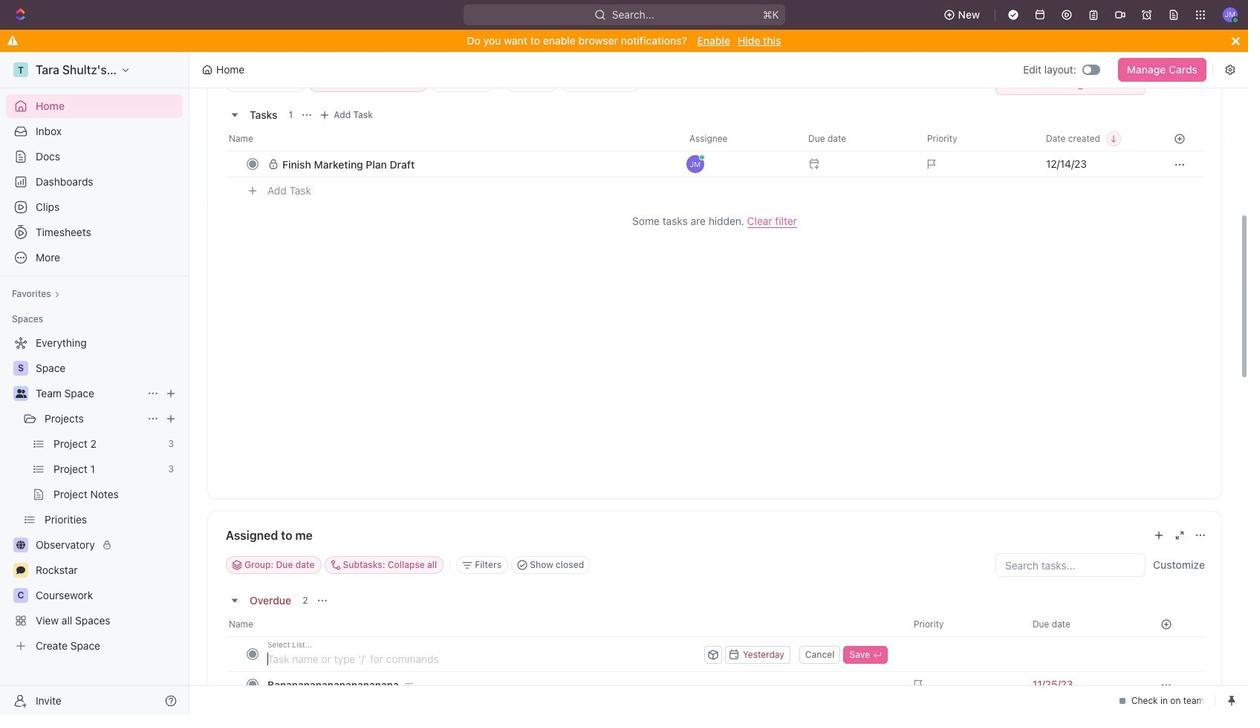 Task type: vqa. For each thing, say whether or not it's contained in the screenshot.
drumstick bite "image"
no



Task type: describe. For each thing, give the bounding box(es) containing it.
tree inside sidebar navigation
[[6, 331, 183, 659]]

coursework, , element
[[13, 589, 28, 604]]

Task name or type '/' for commands text field
[[268, 647, 702, 671]]



Task type: locate. For each thing, give the bounding box(es) containing it.
comment image
[[16, 566, 25, 575]]

tree
[[6, 331, 183, 659]]

Search tasks... text field
[[997, 554, 1145, 577]]

sidebar navigation
[[0, 52, 192, 716]]

user group image
[[15, 389, 26, 398]]

tara shultz's workspace, , element
[[13, 62, 28, 77]]

space, , element
[[13, 361, 28, 376]]

globe image
[[16, 541, 25, 550]]



